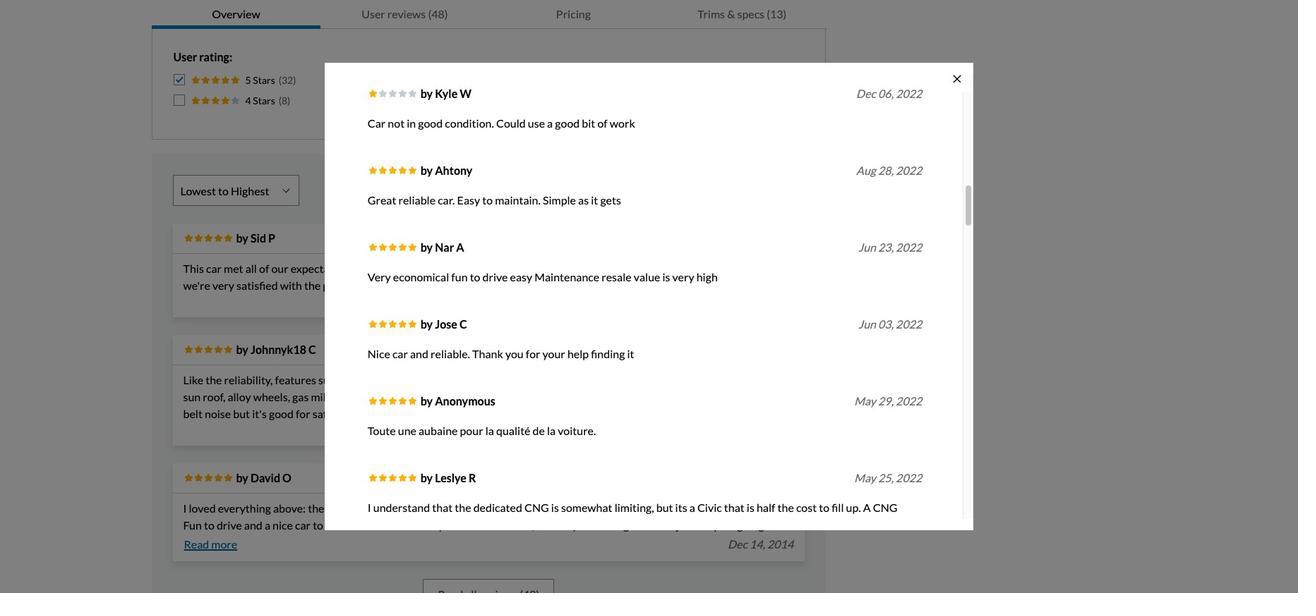 Task type: vqa. For each thing, say whether or not it's contained in the screenshot.
CarGurus Intelligence Report - November 2022 Recap's 'recap'
no



Task type: locate. For each thing, give the bounding box(es) containing it.
1 horizontal spatial but
[[537, 519, 554, 532]]

( up 8 on the top left
[[279, 74, 282, 86]]

3
[[461, 74, 467, 86]]

cars
[[387, 519, 407, 532]]

wheels, up cars
[[352, 502, 389, 515]]

the right above:
[[308, 502, 324, 515]]

c right jose at the bottom of the page
[[459, 318, 467, 331]]

honda down last
[[597, 536, 631, 549]]

easy
[[457, 193, 480, 207]]

1 vertical spatial easy
[[457, 373, 479, 387]]

bluetooth,
[[459, 502, 511, 515]]

0 horizontal spatial but
[[233, 407, 250, 421]]

a inside 'dialog'
[[547, 117, 553, 130]]

on right value
[[663, 262, 675, 275]]

overview tab
[[151, 0, 320, 29]]

i left loved
[[183, 502, 187, 515]]

2022 right 06, at the top right
[[896, 87, 922, 100]]

8
[[282, 95, 287, 107]]

gets right simple
[[600, 193, 621, 207]]

dec 14, 2014
[[728, 538, 794, 551]]

easy left roomy.
[[510, 270, 532, 284]]

on up great
[[722, 519, 735, 532]]

2 horizontal spatial good
[[555, 117, 580, 130]]

1 vertical spatial may
[[854, 472, 876, 485]]

0 horizontal spatial drive
[[217, 519, 242, 532]]

but inside like the reliability, features such as bluetooth, xm radio, easy accessibility, cruise control, digital speedometer, leather seats, sun roof, alloy wheels, gas mileage, maintenance, exterior color black, and interior color light grey.  dislike the annoying seat belt noise but it's good for safe measure.
[[233, 407, 250, 421]]

for down gas
[[296, 407, 310, 421]]

2022 right 03,
[[896, 318, 922, 331]]

0 horizontal spatial alloy
[[228, 390, 251, 404]]

xm
[[409, 373, 424, 387]]

2 2022 from the top
[[896, 164, 922, 177]]

user left rating:
[[173, 50, 197, 64]]

long down it's
[[608, 519, 629, 532]]

by for by sid p
[[236, 232, 248, 245]]

user left reviews
[[361, 7, 385, 20]]

car inside the "i loved everything above: the alloy wheels, leather seats, bluetooth, and gas consumption. it's pretty stylish and comfortable. fun to drive and a nice car to own. honda cars are expensive brand-new, but they last a long time and just keep on going and going. i had a 1996 honda accord, and currently have an 2003 acura mdx and 2010 honda odyssey. they are great cars. overall, it gets 5 stars!"
[[295, 519, 311, 532]]

c right johnnyk18
[[308, 343, 316, 356]]

1 la from the left
[[485, 424, 494, 438]]

1 may from the top
[[854, 395, 876, 408]]

jose
[[435, 318, 457, 331]]

it inside the "i loved everything above: the alloy wheels, leather seats, bluetooth, and gas consumption. it's pretty stylish and comfortable. fun to drive and a nice car to own. honda cars are expensive brand-new, but they last a long time and just keep on going and going. i had a 1996 honda accord, and currently have an 2003 acura mdx and 2010 honda odyssey. they are great cars. overall, it gets 5 stars!"
[[224, 553, 231, 566]]

performance.
[[323, 279, 389, 292]]

close modal undefined image
[[952, 73, 963, 85]]

of right all
[[259, 262, 269, 275]]

are right cars
[[409, 519, 425, 532]]

jun for jun 23, 2022
[[858, 241, 876, 254]]

0 horizontal spatial easy
[[457, 373, 479, 387]]

0 horizontal spatial as
[[343, 373, 354, 387]]

by left ahtony
[[420, 164, 433, 177]]

drive inside the "i loved everything above: the alloy wheels, leather seats, bluetooth, and gas consumption. it's pretty stylish and comfortable. fun to drive and a nice car to own. honda cars are expensive brand-new, but they last a long time and just keep on going and going. i had a 1996 honda accord, and currently have an 2003 acura mdx and 2010 honda odyssey. they are great cars. overall, it gets 5 stars!"
[[217, 519, 242, 532]]

a left 'few'
[[677, 262, 683, 275]]

2022 for aug 28, 2022
[[896, 164, 922, 177]]

1 horizontal spatial drive
[[482, 270, 508, 284]]

seats,
[[757, 373, 785, 387], [429, 502, 457, 515]]

1 horizontal spatial of
[[597, 117, 608, 130]]

alloy
[[228, 390, 251, 404], [326, 502, 350, 515]]

user inside user reviews (48) tab
[[361, 7, 385, 20]]

1 horizontal spatial c
[[459, 318, 467, 331]]

0 vertical spatial jun
[[858, 241, 876, 254]]

14,
[[750, 538, 765, 551]]

0 vertical spatial it
[[591, 193, 598, 207]]

1 vertical spatial on
[[722, 519, 735, 532]]

stars for 2
[[468, 95, 491, 107]]

1 vertical spatial of
[[259, 262, 269, 275]]

1 2022 from the top
[[896, 87, 922, 100]]

and up 1996
[[244, 519, 262, 532]]

1 vertical spatial dec
[[728, 538, 747, 551]]

by up reliability, on the left of page
[[236, 343, 248, 356]]

kyle
[[435, 87, 458, 100]]

2 vertical spatial for
[[296, 407, 310, 421]]

but inside the "i loved everything above: the alloy wheels, leather seats, bluetooth, and gas consumption. it's pretty stylish and comfortable. fun to drive and a nice car to own. honda cars are expensive brand-new, but they last a long time and just keep on going and going. i had a 1996 honda accord, and currently have an 2003 acura mdx and 2010 honda odyssey. they are great cars. overall, it gets 5 stars!"
[[537, 519, 554, 532]]

0 horizontal spatial )
[[287, 95, 290, 107]]

1 ( from the top
[[279, 74, 282, 86]]

0 vertical spatial of
[[597, 117, 608, 130]]

2014
[[767, 538, 794, 551]]

1 horizontal spatial )
[[293, 74, 296, 86]]

0 vertical spatial gets
[[600, 193, 621, 207]]

0 vertical spatial are
[[409, 519, 425, 532]]

tab list
[[151, 0, 826, 29]]

29,
[[878, 395, 894, 408]]

06,
[[878, 87, 894, 100]]

0 horizontal spatial c
[[308, 343, 316, 356]]

0 vertical spatial as
[[578, 193, 589, 207]]

we down second
[[391, 279, 408, 292]]

of right the bit
[[597, 117, 608, 130]]

0 vertical spatial user
[[361, 7, 385, 20]]

2022 right 25,
[[896, 472, 922, 485]]

good right it's
[[269, 407, 294, 421]]

i
[[183, 502, 187, 515], [215, 536, 218, 549]]

very economical fun to drive easy maintenance resale value is very high
[[368, 270, 718, 284]]

car. left the easy
[[438, 193, 455, 207]]

0 horizontal spatial of
[[259, 262, 269, 275]]

1 horizontal spatial for
[[356, 262, 371, 275]]

0 vertical spatial may
[[854, 395, 876, 408]]

but
[[233, 407, 250, 421], [537, 519, 554, 532]]

0 horizontal spatial are
[[409, 519, 425, 532]]

condition.
[[445, 117, 494, 130]]

1 vertical spatial jun
[[858, 318, 876, 331]]

for right you
[[526, 347, 540, 361]]

the up reliability.
[[626, 262, 643, 275]]

0 vertical spatial car.
[[438, 193, 455, 207]]

1 horizontal spatial alloy
[[326, 502, 350, 515]]

0 vertical spatial )
[[293, 74, 296, 86]]

the down speedometer,
[[696, 390, 712, 404]]

good left the bit
[[555, 117, 580, 130]]

0 horizontal spatial car.
[[418, 262, 435, 275]]

0 horizontal spatial user
[[173, 50, 197, 64]]

dec left 06, at the top right
[[856, 87, 876, 100]]

2022 right the 23,
[[896, 241, 922, 254]]

comfortable
[[457, 262, 518, 275]]

i left the 'had' on the bottom left
[[215, 536, 218, 549]]

0 vertical spatial dec
[[856, 87, 876, 100]]

jun 23, 2022
[[858, 241, 922, 254]]

4 2022 from the top
[[896, 318, 922, 331]]

0 vertical spatial (
[[279, 74, 282, 86]]

honda down nice
[[277, 536, 310, 549]]

interior
[[543, 390, 580, 404]]

and up looks,
[[520, 262, 538, 275]]

1 vertical spatial we
[[391, 279, 408, 292]]

1 horizontal spatial seats,
[[757, 373, 785, 387]]

dec left 14,
[[728, 538, 747, 551]]

by left the sid
[[236, 232, 248, 245]]

honda left cars
[[351, 519, 384, 532]]

0 horizontal spatial gets
[[233, 553, 254, 566]]

p
[[268, 232, 275, 245]]

1 horizontal spatial la
[[547, 424, 556, 438]]

but down gas
[[537, 519, 554, 532]]

by jose c
[[420, 318, 467, 331]]

value
[[634, 270, 660, 284]]

stylish
[[674, 502, 706, 515]]

you
[[505, 347, 524, 361]]

1 vertical spatial car.
[[418, 262, 435, 275]]

1 horizontal spatial on
[[722, 519, 735, 532]]

economy,
[[455, 279, 502, 292]]

loved
[[189, 502, 216, 515]]

2 may from the top
[[854, 472, 876, 485]]

for inside like the reliability, features such as bluetooth, xm radio, easy accessibility, cruise control, digital speedometer, leather seats, sun roof, alloy wheels, gas mileage, maintenance, exterior color black, and interior color light grey.  dislike the annoying seat belt noise but it's good for safe measure.
[[296, 407, 310, 421]]

leather
[[719, 373, 755, 387], [391, 502, 427, 515]]

2 jun from the top
[[858, 318, 876, 331]]

black,
[[491, 390, 520, 404]]

anonymous
[[435, 395, 495, 408]]

la right de on the left of page
[[547, 424, 556, 438]]

) for 4 stars ( 8 )
[[287, 95, 290, 107]]

car. inside this car met all of our expectations for a second car.  it is comfortable and roomy.  we drove the car on a few long trips and we're very satisfied with the performance.  we liked the economy, looks, performance and reliability.
[[418, 262, 435, 275]]

2 ( from the top
[[279, 95, 282, 107]]

0 horizontal spatial good
[[269, 407, 294, 421]]

very
[[672, 270, 694, 284], [212, 279, 234, 292]]

stars right 3
[[468, 74, 491, 86]]

1 horizontal spatial is
[[662, 270, 670, 284]]

1 vertical spatial it
[[627, 347, 634, 361]]

jun
[[858, 241, 876, 254], [858, 318, 876, 331]]

0 horizontal spatial leather
[[391, 502, 427, 515]]

5 up 4
[[245, 74, 251, 86]]

( down '32'
[[279, 95, 282, 107]]

performance
[[535, 279, 598, 292]]

alloy down reliability, on the left of page
[[228, 390, 251, 404]]

bit
[[582, 117, 595, 130]]

by left jose at the bottom of the page
[[420, 318, 433, 331]]

0 vertical spatial i
[[183, 502, 187, 515]]

as
[[578, 193, 589, 207], [343, 373, 354, 387]]

to
[[482, 193, 493, 207], [470, 270, 480, 284], [204, 519, 214, 532], [313, 519, 323, 532]]

stars for 4
[[253, 95, 275, 107]]

1 horizontal spatial as
[[578, 193, 589, 207]]

( for 8
[[279, 95, 282, 107]]

stars up 4 stars ( 8 )
[[253, 74, 275, 86]]

as right simple
[[578, 193, 589, 207]]

easy up anonymous
[[457, 373, 479, 387]]

of inside this car met all of our expectations for a second car.  it is comfortable and roomy.  we drove the car on a few long trips and we're very satisfied with the performance.  we liked the economy, looks, performance and reliability.
[[259, 262, 269, 275]]

such
[[318, 373, 341, 387]]

may for may 25, 2022
[[854, 472, 876, 485]]

user reviews (48) tab
[[320, 0, 489, 29]]

long right 'few'
[[706, 262, 727, 275]]

alloy up the own.
[[326, 502, 350, 515]]

0 vertical spatial c
[[459, 318, 467, 331]]

by left kyle
[[420, 87, 433, 100]]

1 vertical spatial as
[[343, 373, 354, 387]]

1 vertical spatial )
[[287, 95, 290, 107]]

very left 'high' at the right of page
[[672, 270, 694, 284]]

leather inside the "i loved everything above: the alloy wheels, leather seats, bluetooth, and gas consumption. it's pretty stylish and comfortable. fun to drive and a nice car to own. honda cars are expensive brand-new, but they last a long time and just keep on going and going. i had a 1996 honda accord, and currently have an 2003 acura mdx and 2010 honda odyssey. they are great cars. overall, it gets 5 stars!"
[[391, 502, 427, 515]]

3 2022 from the top
[[896, 241, 922, 254]]

5 2022 from the top
[[896, 395, 922, 408]]

color left the black,
[[464, 390, 489, 404]]

wheels, up it's
[[253, 390, 290, 404]]

it right simple
[[591, 193, 598, 207]]

grey.
[[634, 390, 658, 404]]

25,
[[878, 472, 894, 485]]

1 horizontal spatial leather
[[719, 373, 755, 387]]

1 vertical spatial 5
[[256, 553, 263, 566]]

liked
[[411, 279, 434, 292]]

by down xm
[[420, 395, 433, 408]]

)
[[293, 74, 296, 86], [287, 95, 290, 107]]

and right the black,
[[522, 390, 541, 404]]

1 horizontal spatial we
[[576, 262, 593, 275]]

stars right 4
[[253, 95, 275, 107]]

seats, inside like the reliability, features such as bluetooth, xm radio, easy accessibility, cruise control, digital speedometer, leather seats, sun roof, alloy wheels, gas mileage, maintenance, exterior color black, and interior color light grey.  dislike the annoying seat belt noise but it's good for safe measure.
[[757, 373, 785, 387]]

1 horizontal spatial dec
[[856, 87, 876, 100]]

1 horizontal spatial long
[[706, 262, 727, 275]]

1 vertical spatial alloy
[[326, 502, 350, 515]]

gets down the 'had' on the bottom left
[[233, 553, 254, 566]]

and right accord,
[[352, 536, 371, 549]]

0 horizontal spatial color
[[464, 390, 489, 404]]

0 vertical spatial but
[[233, 407, 250, 421]]

finding
[[591, 347, 625, 361]]

0 vertical spatial easy
[[510, 270, 532, 284]]

1 horizontal spatial i
[[215, 536, 218, 549]]

6 2022 from the top
[[896, 472, 922, 485]]

the inside the "i loved everything above: the alloy wheels, leather seats, bluetooth, and gas consumption. it's pretty stylish and comfortable. fun to drive and a nice car to own. honda cars are expensive brand-new, but they last a long time and just keep on going and going. i had a 1996 honda accord, and currently have an 2003 acura mdx and 2010 honda odyssey. they are great cars. overall, it gets 5 stars!"
[[308, 502, 324, 515]]

may left 29,
[[854, 395, 876, 408]]

great
[[368, 193, 396, 207]]

going.
[[183, 536, 213, 549]]

may 29, 2022
[[854, 395, 922, 408]]

pour
[[460, 424, 483, 438]]

2 vertical spatial it
[[224, 553, 231, 566]]

long inside this car met all of our expectations for a second car.  it is comfortable and roomy.  we drove the car on a few long trips and we're very satisfied with the performance.  we liked the economy, looks, performance and reliability.
[[706, 262, 727, 275]]

1 horizontal spatial car.
[[438, 193, 455, 207]]

on
[[663, 262, 675, 275], [722, 519, 735, 532]]

0 horizontal spatial it
[[224, 553, 231, 566]]

a
[[547, 117, 553, 130], [373, 262, 379, 275], [677, 262, 683, 275], [265, 519, 270, 532], [600, 519, 606, 532], [241, 536, 247, 549]]

stars for 5
[[253, 74, 275, 86]]

c for by johnnyk18 c
[[308, 343, 316, 356]]

1 horizontal spatial color
[[582, 390, 608, 404]]

drive right "fun"
[[482, 270, 508, 284]]

1 horizontal spatial wheels,
[[352, 502, 389, 515]]

great
[[724, 536, 750, 549]]

stars right the 2
[[468, 95, 491, 107]]

by for by david o
[[236, 471, 248, 485]]

la right pour
[[485, 424, 494, 438]]

0 horizontal spatial very
[[212, 279, 234, 292]]

1 vertical spatial (
[[279, 95, 282, 107]]

0 horizontal spatial la
[[485, 424, 494, 438]]

0 horizontal spatial 5
[[245, 74, 251, 86]]

digital
[[617, 373, 648, 387]]

brand-
[[479, 519, 512, 532]]

leather up cars
[[391, 502, 427, 515]]

0 vertical spatial leather
[[719, 373, 755, 387]]

( for 32
[[279, 74, 282, 86]]

1 vertical spatial leather
[[391, 502, 427, 515]]

reliable
[[398, 193, 436, 207]]

accessibility,
[[481, 373, 543, 387]]

0 horizontal spatial on
[[663, 262, 675, 275]]

color down control,
[[582, 390, 608, 404]]

1 vertical spatial drive
[[217, 519, 242, 532]]

trims & specs (13) tab
[[657, 0, 826, 29]]

more
[[211, 538, 237, 551]]

by for by ahtony
[[420, 164, 433, 177]]

1 vertical spatial gets
[[233, 553, 254, 566]]

it's
[[624, 502, 639, 515]]

0 vertical spatial seats,
[[757, 373, 785, 387]]

1 vertical spatial but
[[537, 519, 554, 532]]

5 down 1996
[[256, 553, 263, 566]]

stars
[[253, 74, 275, 86], [468, 74, 491, 86], [253, 95, 275, 107], [468, 95, 491, 107]]

car. left it
[[418, 262, 435, 275]]

by kyle w
[[420, 87, 472, 100]]

like
[[183, 373, 203, 387]]

by left leslye
[[420, 472, 433, 485]]

0 horizontal spatial for
[[296, 407, 310, 421]]

seats, up expensive
[[429, 502, 457, 515]]

1 horizontal spatial user
[[361, 7, 385, 20]]

are down keep
[[706, 536, 722, 549]]

1 vertical spatial user
[[173, 50, 197, 64]]

by left "david"
[[236, 471, 248, 485]]

tab list containing overview
[[151, 0, 826, 29]]

1 vertical spatial i
[[215, 536, 218, 549]]

1 vertical spatial long
[[608, 519, 629, 532]]

it right finding
[[627, 347, 634, 361]]

dec for dec 06, 2022
[[856, 87, 876, 100]]

o
[[282, 471, 291, 485]]

is right it
[[447, 262, 455, 275]]

roomy.
[[540, 262, 574, 275]]

drive up the 'had' on the bottom left
[[217, 519, 242, 532]]

and up keep
[[708, 502, 727, 515]]

reliability.
[[621, 279, 670, 292]]

by nar a
[[420, 241, 464, 254]]

1 jun from the top
[[858, 241, 876, 254]]

1 vertical spatial c
[[308, 343, 316, 356]]

dialog
[[325, 63, 974, 561]]

w
[[460, 87, 472, 100]]

0 horizontal spatial we
[[391, 279, 408, 292]]

and up the 2014
[[766, 519, 785, 532]]

we
[[576, 262, 593, 275], [391, 279, 408, 292]]

may left 25,
[[854, 472, 876, 485]]

c for by jose c
[[459, 318, 467, 331]]

we up "performance"
[[576, 262, 593, 275]]

and right trips
[[754, 262, 772, 275]]

read more
[[184, 538, 237, 551]]

alloy inside like the reliability, features such as bluetooth, xm radio, easy accessibility, cruise control, digital speedometer, leather seats, sun roof, alloy wheels, gas mileage, maintenance, exterior color black, and interior color light grey.  dislike the annoying seat belt noise but it's good for safe measure.
[[228, 390, 251, 404]]

1 color from the left
[[464, 390, 489, 404]]

they
[[556, 519, 578, 532]]

this
[[183, 262, 204, 275]]

drive
[[482, 270, 508, 284], [217, 519, 242, 532]]

1 vertical spatial wheels,
[[352, 502, 389, 515]]

user rating:
[[173, 50, 232, 64]]

0 vertical spatial on
[[663, 262, 675, 275]]

on inside the "i loved everything above: the alloy wheels, leather seats, bluetooth, and gas consumption. it's pretty stylish and comfortable. fun to drive and a nice car to own. honda cars are expensive brand-new, but they last a long time and just keep on going and going. i had a 1996 honda accord, and currently have an 2003 acura mdx and 2010 honda odyssey. they are great cars. overall, it gets 5 stars!"
[[722, 519, 735, 532]]

0 vertical spatial drive
[[482, 270, 508, 284]]

bluetooth,
[[356, 373, 407, 387]]

it down more
[[224, 553, 231, 566]]

by sid p
[[236, 232, 275, 245]]

to right the easy
[[482, 193, 493, 207]]

seats, up seat
[[757, 373, 785, 387]]

long
[[706, 262, 727, 275], [608, 519, 629, 532]]

a right use
[[547, 117, 553, 130]]

thank
[[472, 347, 503, 361]]

jun left the 23,
[[858, 241, 876, 254]]

2022 right 28,
[[896, 164, 922, 177]]

control,
[[577, 373, 615, 387]]

0 horizontal spatial long
[[608, 519, 629, 532]]

is
[[447, 262, 455, 275], [662, 270, 670, 284]]



Task type: describe. For each thing, give the bounding box(es) containing it.
may 25, 2022
[[854, 472, 922, 485]]

roof,
[[203, 390, 225, 404]]

aubaine
[[419, 424, 458, 438]]

jun for jun 03, 2022
[[858, 318, 876, 331]]

maintain.
[[495, 193, 541, 207]]

is inside this car met all of our expectations for a second car.  it is comfortable and roomy.  we drove the car on a few long trips and we're very satisfied with the performance.  we liked the economy, looks, performance and reliability.
[[447, 262, 455, 275]]

dec for dec 14, 2014
[[728, 538, 747, 551]]

0 horizontal spatial i
[[183, 502, 187, 515]]

user for user reviews (48)
[[361, 7, 385, 20]]

2022 for may 25, 2022
[[896, 472, 922, 485]]

david
[[251, 471, 280, 485]]

for inside this car met all of our expectations for a second car.  it is comfortable and roomy.  we drove the car on a few long trips and we're very satisfied with the performance.  we liked the economy, looks, performance and reliability.
[[356, 262, 371, 275]]

to right fun
[[204, 519, 214, 532]]

and down pretty
[[656, 519, 674, 532]]

32
[[282, 74, 293, 86]]

very inside this car met all of our expectations for a second car.  it is comfortable and roomy.  we drove the car on a few long trips and we're very satisfied with the performance.  we liked the economy, looks, performance and reliability.
[[212, 279, 234, 292]]

a left second
[[373, 262, 379, 275]]

user for user rating:
[[173, 50, 197, 64]]

stars!
[[265, 553, 293, 566]]

to right "fun"
[[470, 270, 480, 284]]

(13)
[[766, 7, 786, 20]]

comment alt edit image
[[721, 0, 733, 8]]

use
[[528, 117, 545, 130]]

met
[[224, 262, 243, 275]]

long inside the "i loved everything above: the alloy wheels, leather seats, bluetooth, and gas consumption. it's pretty stylish and comfortable. fun to drive and a nice car to own. honda cars are expensive brand-new, but they last a long time and just keep on going and going. i had a 1996 honda accord, and currently have an 2003 acura mdx and 2010 honda odyssey. they are great cars. overall, it gets 5 stars!"
[[608, 519, 629, 532]]

new,
[[512, 519, 535, 532]]

leslye
[[435, 472, 466, 485]]

the up roof,
[[206, 373, 222, 387]]

specs
[[737, 7, 764, 20]]

few
[[685, 262, 704, 275]]

johnnyk18
[[251, 343, 306, 356]]

by leslye r
[[420, 472, 476, 485]]

2022 for jun 03, 2022
[[896, 318, 922, 331]]

annoying
[[714, 390, 759, 404]]

ahtony
[[435, 164, 472, 177]]

) for 5 stars ( 32 )
[[293, 74, 296, 86]]

stars for 3
[[468, 74, 491, 86]]

simple
[[543, 193, 576, 207]]

by for by nar a
[[420, 241, 433, 254]]

gets inside the "i loved everything above: the alloy wheels, leather seats, bluetooth, and gas consumption. it's pretty stylish and comfortable. fun to drive and a nice car to own. honda cars are expensive brand-new, but they last a long time and just keep on going and going. i had a 1996 honda accord, and currently have an 2003 acura mdx and 2010 honda odyssey. they are great cars. overall, it gets 5 stars!"
[[233, 553, 254, 566]]

we're
[[183, 279, 210, 292]]

our
[[271, 262, 288, 275]]

0 horizontal spatial honda
[[277, 536, 310, 549]]

pricing tab
[[489, 0, 657, 29]]

mdx
[[520, 536, 546, 549]]

expectations
[[291, 262, 354, 275]]

to left the own.
[[313, 519, 323, 532]]

easy inside like the reliability, features such as bluetooth, xm radio, easy accessibility, cruise control, digital speedometer, leather seats, sun roof, alloy wheels, gas mileage, maintenance, exterior color black, and interior color light grey.  dislike the annoying seat belt noise but it's good for safe measure.
[[457, 373, 479, 387]]

1 horizontal spatial very
[[672, 270, 694, 284]]

alloy inside the "i loved everything above: the alloy wheels, leather seats, bluetooth, and gas consumption. it's pretty stylish and comfortable. fun to drive and a nice car to own. honda cars are expensive brand-new, but they last a long time and just keep on going and going. i had a 1996 honda accord, and currently have an 2003 acura mdx and 2010 honda odyssey. they are great cars. overall, it gets 5 stars!"
[[326, 502, 350, 515]]

1996
[[249, 536, 275, 549]]

trips
[[729, 262, 752, 275]]

features
[[275, 373, 316, 387]]

wheels, inside like the reliability, features such as bluetooth, xm radio, easy accessibility, cruise control, digital speedometer, leather seats, sun roof, alloy wheels, gas mileage, maintenance, exterior color black, and interior color light grey.  dislike the annoying seat belt noise but it's good for safe measure.
[[253, 390, 290, 404]]

2022 for jun 23, 2022
[[896, 241, 922, 254]]

car not in good condition. could use a good bit of work
[[368, 117, 635, 130]]

the down expectations
[[304, 279, 321, 292]]

they
[[679, 536, 704, 549]]

by for by anonymous
[[420, 395, 433, 408]]

une
[[398, 424, 416, 438]]

2003
[[461, 536, 487, 549]]

1 horizontal spatial it
[[591, 193, 598, 207]]

2 horizontal spatial honda
[[597, 536, 631, 549]]

leather inside like the reliability, features such as bluetooth, xm radio, easy accessibility, cruise control, digital speedometer, leather seats, sun roof, alloy wheels, gas mileage, maintenance, exterior color black, and interior color light grey.  dislike the annoying seat belt noise but it's good for safe measure.
[[719, 373, 755, 387]]

by for by kyle w
[[420, 87, 433, 100]]

trims
[[697, 7, 725, 20]]

with
[[280, 279, 302, 292]]

1 horizontal spatial honda
[[351, 519, 384, 532]]

by for by jose c
[[420, 318, 433, 331]]

i loved everything above: the alloy wheels, leather seats, bluetooth, and gas consumption. it's pretty stylish and comfortable. fun to drive and a nice car to own. honda cars are expensive brand-new, but they last a long time and just keep on going and going. i had a 1996 honda accord, and currently have an 2003 acura mdx and 2010 honda odyssey. they are great cars. overall, it gets 5 stars!
[[183, 502, 792, 566]]

overall,
[[183, 553, 222, 566]]

read
[[184, 538, 209, 551]]

toute
[[368, 424, 396, 438]]

a right the 'had' on the bottom left
[[241, 536, 247, 549]]

and down they
[[549, 536, 567, 549]]

r
[[469, 472, 476, 485]]

and up new,
[[513, 502, 532, 515]]

rating:
[[199, 50, 232, 64]]

own.
[[325, 519, 349, 532]]

gas
[[292, 390, 309, 404]]

seats, inside the "i loved everything above: the alloy wheels, leather seats, bluetooth, and gas consumption. it's pretty stylish and comfortable. fun to drive and a nice car to own. honda cars are expensive brand-new, but they last a long time and just keep on going and going. i had a 1996 honda accord, and currently have an 2003 acura mdx and 2010 honda odyssey. they are great cars. overall, it gets 5 stars!"
[[429, 502, 457, 515]]

dec 06, 2022
[[856, 87, 922, 100]]

and up xm
[[410, 347, 428, 361]]

by johnnyk18 c
[[236, 343, 316, 356]]

nice
[[273, 519, 293, 532]]

consumption.
[[555, 502, 622, 515]]

last
[[580, 519, 598, 532]]

the down it
[[436, 279, 453, 292]]

2
[[461, 95, 467, 107]]

reliability,
[[224, 373, 273, 387]]

comfortable.
[[729, 502, 792, 515]]

5 stars ( 32 )
[[245, 74, 296, 86]]

an
[[446, 536, 458, 549]]

1 vertical spatial for
[[526, 347, 540, 361]]

all
[[245, 262, 257, 275]]

1 vertical spatial are
[[706, 536, 722, 549]]

by for by leslye r
[[420, 472, 433, 485]]

maintenance,
[[354, 390, 420, 404]]

as inside like the reliability, features such as bluetooth, xm radio, easy accessibility, cruise control, digital speedometer, leather seats, sun roof, alloy wheels, gas mileage, maintenance, exterior color black, and interior color light grey.  dislike the annoying seat belt noise but it's good for safe measure.
[[343, 373, 354, 387]]

0 vertical spatial we
[[576, 262, 593, 275]]

not
[[388, 117, 405, 130]]

acura
[[489, 536, 518, 549]]

0 vertical spatial 5
[[245, 74, 251, 86]]

sun
[[183, 390, 201, 404]]

4
[[245, 95, 251, 107]]

a right last
[[600, 519, 606, 532]]

just
[[676, 519, 694, 532]]

may for may 29, 2022
[[854, 395, 876, 408]]

1 horizontal spatial easy
[[510, 270, 532, 284]]

in
[[407, 117, 416, 130]]

above:
[[273, 502, 306, 515]]

this car met all of our expectations for a second car.  it is comfortable and roomy.  we drove the car on a few long trips and we're very satisfied with the performance.  we liked the economy, looks, performance and reliability.
[[183, 262, 772, 292]]

going
[[737, 519, 764, 532]]

by anonymous
[[420, 395, 495, 408]]

de
[[533, 424, 545, 438]]

2022 for dec 06, 2022
[[896, 87, 922, 100]]

2 la from the left
[[547, 424, 556, 438]]

dialog containing by kyle w
[[325, 63, 974, 561]]

fun
[[183, 519, 202, 532]]

pricing
[[556, 7, 590, 20]]

and inside like the reliability, features such as bluetooth, xm radio, easy accessibility, cruise control, digital speedometer, leather seats, sun roof, alloy wheels, gas mileage, maintenance, exterior color black, and interior color light grey.  dislike the annoying seat belt noise but it's good for safe measure.
[[522, 390, 541, 404]]

economical
[[393, 270, 449, 284]]

28,
[[878, 164, 894, 177]]

safe
[[313, 407, 333, 421]]

voiture.
[[558, 424, 596, 438]]

looks,
[[504, 279, 532, 292]]

1 horizontal spatial good
[[418, 117, 443, 130]]

very
[[368, 270, 391, 284]]

and down drove
[[601, 279, 619, 292]]

sid
[[251, 232, 266, 245]]

2022 for may 29, 2022
[[896, 395, 922, 408]]

measure.
[[335, 407, 380, 421]]

car
[[368, 117, 386, 130]]

good inside like the reliability, features such as bluetooth, xm radio, easy accessibility, cruise control, digital speedometer, leather seats, sun roof, alloy wheels, gas mileage, maintenance, exterior color black, and interior color light grey.  dislike the annoying seat belt noise but it's good for safe measure.
[[269, 407, 294, 421]]

drove
[[596, 262, 624, 275]]

dislike
[[660, 390, 693, 404]]

by for by johnnyk18 c
[[236, 343, 248, 356]]

a left nice
[[265, 519, 270, 532]]

1 horizontal spatial gets
[[600, 193, 621, 207]]

5 inside the "i loved everything above: the alloy wheels, leather seats, bluetooth, and gas consumption. it's pretty stylish and comfortable. fun to drive and a nice car to own. honda cars are expensive brand-new, but they last a long time and just keep on going and going. i had a 1996 honda accord, and currently have an 2003 acura mdx and 2010 honda odyssey. they are great cars. overall, it gets 5 stars!"
[[256, 553, 263, 566]]

resale
[[602, 270, 631, 284]]

keep
[[697, 519, 720, 532]]

everything
[[218, 502, 271, 515]]

2 color from the left
[[582, 390, 608, 404]]

on inside this car met all of our expectations for a second car.  it is comfortable and roomy.  we drove the car on a few long trips and we're very satisfied with the performance.  we liked the economy, looks, performance and reliability.
[[663, 262, 675, 275]]

wheels, inside the "i loved everything above: the alloy wheels, leather seats, bluetooth, and gas consumption. it's pretty stylish and comfortable. fun to drive and a nice car to own. honda cars are expensive brand-new, but they last a long time and just keep on going and going. i had a 1996 honda accord, and currently have an 2003 acura mdx and 2010 honda odyssey. they are great cars. overall, it gets 5 stars!"
[[352, 502, 389, 515]]

belt
[[183, 407, 203, 421]]



